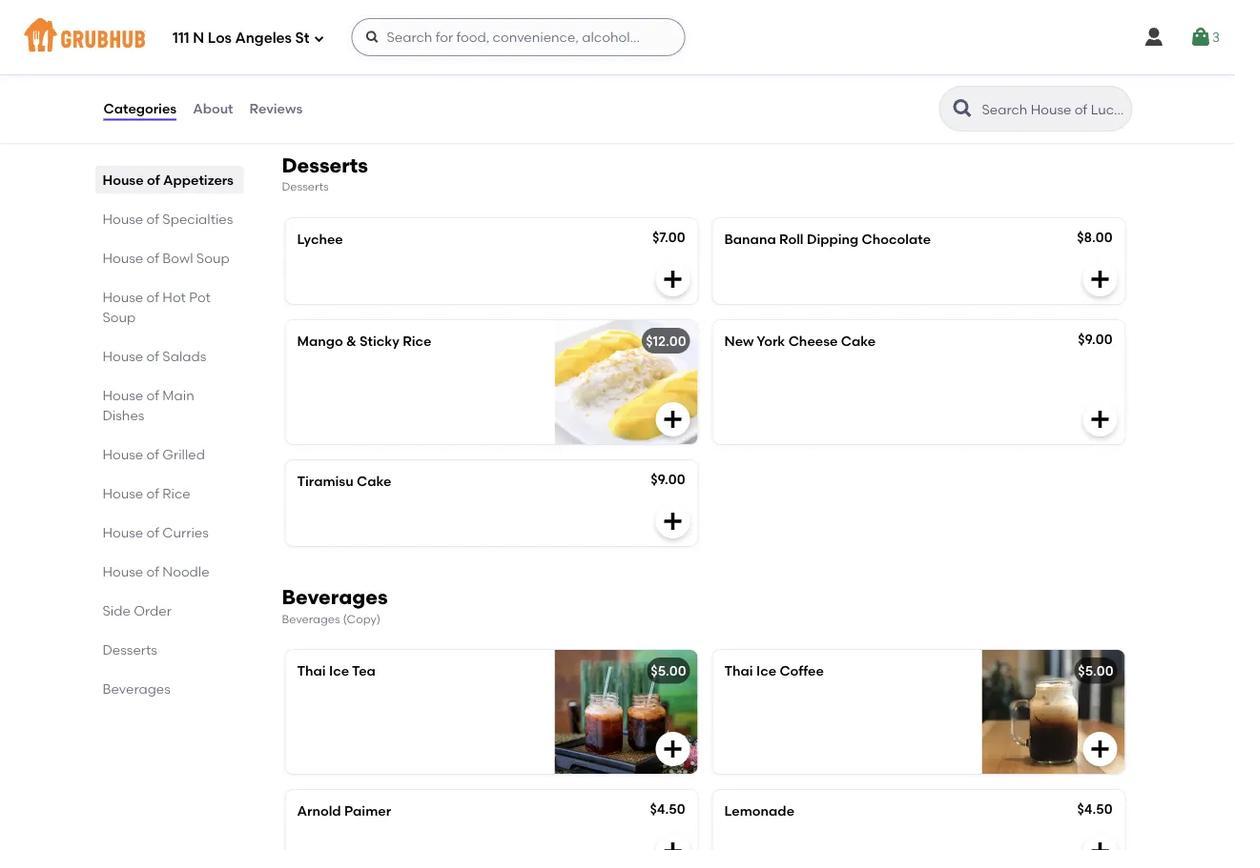 Task type: locate. For each thing, give the bounding box(es) containing it.
1 vertical spatial $9.00
[[651, 472, 685, 488]]

0 vertical spatial rice
[[350, 40, 379, 56]]

house of specialties tab
[[103, 209, 236, 229]]

beverages down desserts tab
[[103, 681, 171, 697]]

rice right curried
[[350, 40, 379, 56]]

search icon image
[[952, 97, 974, 120]]

house of main dishes tab
[[103, 385, 236, 425]]

1 vertical spatial $7.00
[[652, 229, 685, 245]]

thai for thai ice coffee
[[725, 664, 753, 680]]

house up dishes
[[103, 387, 143, 404]]

3 button
[[1189, 20, 1220, 54]]

1 vertical spatial beverages
[[282, 612, 340, 626]]

of up house of specialties
[[147, 172, 160, 188]]

svg image for thai ice coffee
[[1089, 739, 1112, 761]]

rice
[[350, 40, 379, 56], [403, 333, 432, 349], [163, 486, 190, 502]]

desserts inside tab
[[103, 642, 157, 658]]

2 horizontal spatial rice
[[403, 333, 432, 349]]

0 vertical spatial beverages
[[282, 586, 388, 610]]

house inside house of salads tab
[[103, 348, 143, 364]]

side order
[[103, 603, 172, 619]]

0 horizontal spatial $9.00
[[651, 472, 685, 488]]

2 thai from the left
[[725, 664, 753, 680]]

house inside house of bowl soup 'tab'
[[103, 250, 143, 266]]

0 vertical spatial cake
[[841, 333, 876, 349]]

6 of from the top
[[147, 387, 159, 404]]

$9.00
[[1078, 331, 1113, 348], [651, 472, 685, 488]]

3 house from the top
[[103, 250, 143, 266]]

$9.00 for new york cheese cake
[[1078, 331, 1113, 348]]

6 house from the top
[[103, 387, 143, 404]]

0 horizontal spatial $5.00
[[651, 664, 686, 680]]

of left curries
[[147, 525, 159, 541]]

thai
[[297, 664, 326, 680], [725, 664, 753, 680]]

soup
[[196, 250, 230, 266], [103, 309, 136, 325]]

0 vertical spatial soup
[[196, 250, 230, 266]]

house inside house of appetizers tab
[[103, 172, 144, 188]]

house inside house of hot pot soup
[[103, 289, 143, 305]]

beverages left (copy)
[[282, 612, 340, 626]]

$5.00
[[651, 664, 686, 680], [1078, 664, 1114, 680]]

beverages up (copy)
[[282, 586, 388, 610]]

new york cheese cake
[[725, 333, 876, 349]]

house inside house of grilled "tab"
[[103, 446, 143, 463]]

5 of from the top
[[147, 348, 159, 364]]

cake right "cheese"
[[841, 333, 876, 349]]

1 $5.00 from the left
[[651, 664, 686, 680]]

10 of from the top
[[147, 564, 159, 580]]

of left salads
[[147, 348, 159, 364]]

st
[[295, 30, 310, 47]]

house for house of main dishes
[[103, 387, 143, 404]]

of
[[147, 172, 160, 188], [147, 211, 159, 227], [147, 250, 159, 266], [147, 289, 159, 305], [147, 348, 159, 364], [147, 387, 159, 404], [147, 446, 159, 463], [147, 486, 159, 502], [147, 525, 159, 541], [147, 564, 159, 580]]

mango & sticky rice
[[297, 333, 432, 349]]

house of specialties
[[103, 211, 233, 227]]

0 horizontal spatial rice
[[163, 486, 190, 502]]

of left noodle
[[147, 564, 159, 580]]

0 horizontal spatial ice
[[329, 664, 349, 680]]

of for salads
[[147, 348, 159, 364]]

7 house from the top
[[103, 446, 143, 463]]

house up house of main dishes
[[103, 348, 143, 364]]

of left hot
[[147, 289, 159, 305]]

of inside 'tab'
[[147, 250, 159, 266]]

house for house of rice
[[103, 486, 143, 502]]

2 house from the top
[[103, 211, 143, 227]]

ice left coffee on the right of the page
[[756, 664, 777, 680]]

main navigation navigation
[[0, 0, 1235, 74]]

house for house of grilled
[[103, 446, 143, 463]]

1 house from the top
[[103, 172, 144, 188]]

house of main dishes
[[103, 387, 194, 424]]

of inside house of main dishes
[[147, 387, 159, 404]]

of up house of bowl soup
[[147, 211, 159, 227]]

sticky
[[360, 333, 400, 349]]

0 vertical spatial $9.00
[[1078, 331, 1113, 348]]

house up house of specialties
[[103, 172, 144, 188]]

main
[[163, 387, 194, 404]]

1 horizontal spatial $4.50
[[1077, 802, 1113, 818]]

of left bowl
[[147, 250, 159, 266]]

4 house from the top
[[103, 289, 143, 305]]

house left hot
[[103, 289, 143, 305]]

1 vertical spatial desserts
[[282, 180, 329, 194]]

of left main
[[147, 387, 159, 404]]

house left bowl
[[103, 250, 143, 266]]

tiramisu cake
[[297, 473, 391, 490]]

8 house from the top
[[103, 486, 143, 502]]

house of noodle
[[103, 564, 209, 580]]

0 horizontal spatial cake
[[357, 473, 391, 490]]

1 horizontal spatial soup
[[196, 250, 230, 266]]

1 $4.50 from the left
[[650, 802, 685, 818]]

house for house of appetizers
[[103, 172, 144, 188]]

1 horizontal spatial cake
[[841, 333, 876, 349]]

reviews
[[250, 100, 303, 117]]

0 vertical spatial desserts
[[282, 153, 368, 177]]

house inside house of curries tab
[[103, 525, 143, 541]]

of inside house of hot pot soup
[[147, 289, 159, 305]]

2 ice from the left
[[756, 664, 777, 680]]

9 house from the top
[[103, 525, 143, 541]]

coffee
[[780, 664, 824, 680]]

soup right bowl
[[196, 250, 230, 266]]

house down dishes
[[103, 446, 143, 463]]

1 vertical spatial soup
[[103, 309, 136, 325]]

house up side
[[103, 564, 143, 580]]

1 of from the top
[[147, 172, 160, 188]]

curries
[[163, 525, 209, 541]]

house of bowl soup tab
[[103, 248, 236, 268]]

1 horizontal spatial ice
[[756, 664, 777, 680]]

svg image for arnold paimer
[[662, 841, 684, 851]]

$4.50 for arnold paimer
[[650, 802, 685, 818]]

curried rice
[[297, 40, 379, 56]]

beverages
[[282, 586, 388, 610], [282, 612, 340, 626], [103, 681, 171, 697]]

paimer
[[344, 804, 391, 820]]

banana
[[725, 231, 776, 247]]

of down house of grilled
[[147, 486, 159, 502]]

svg image
[[662, 77, 684, 100], [1089, 77, 1112, 100], [1089, 408, 1112, 431], [662, 510, 684, 533], [662, 739, 684, 761], [1089, 739, 1112, 761], [662, 841, 684, 851]]

cake
[[841, 333, 876, 349], [357, 473, 391, 490]]

1 ice from the left
[[329, 664, 349, 680]]

2 vertical spatial desserts
[[103, 642, 157, 658]]

of for bowl
[[147, 250, 159, 266]]

$5.00 for tea
[[651, 664, 686, 680]]

beverages inside tab
[[103, 681, 171, 697]]

house of salads tab
[[103, 346, 236, 366]]

1 horizontal spatial thai
[[725, 664, 753, 680]]

house down house of rice
[[103, 525, 143, 541]]

0 vertical spatial $7.00
[[652, 38, 685, 54]]

thai left tea
[[297, 664, 326, 680]]

house inside house of noodle tab
[[103, 564, 143, 580]]

2 of from the top
[[147, 211, 159, 227]]

soup up house of salads
[[103, 309, 136, 325]]

house of noodle tab
[[103, 562, 236, 582]]

order
[[134, 603, 172, 619]]

2 $7.00 from the top
[[652, 229, 685, 245]]

of for appetizers
[[147, 172, 160, 188]]

ice left tea
[[329, 664, 349, 680]]

house inside house of specialties tab
[[103, 211, 143, 227]]

3 of from the top
[[147, 250, 159, 266]]

categories
[[104, 100, 177, 117]]

0 horizontal spatial $4.50
[[650, 802, 685, 818]]

$4.50 for lemonade
[[1077, 802, 1113, 818]]

1 horizontal spatial rice
[[350, 40, 379, 56]]

house of grilled
[[103, 446, 205, 463]]

2 $5.00 from the left
[[1078, 664, 1114, 680]]

0 horizontal spatial soup
[[103, 309, 136, 325]]

house up house of bowl soup
[[103, 211, 143, 227]]

2 $4.50 from the left
[[1077, 802, 1113, 818]]

curried
[[297, 40, 347, 56]]

lychee
[[297, 231, 343, 247]]

1 horizontal spatial $5.00
[[1078, 664, 1114, 680]]

house of bowl soup
[[103, 250, 230, 266]]

8 of from the top
[[147, 486, 159, 502]]

of inside "tab"
[[147, 446, 159, 463]]

cake right tiramisu
[[357, 473, 391, 490]]

svg image for tiramisu cake
[[662, 510, 684, 533]]

rice down house of grilled "tab" at the bottom of page
[[163, 486, 190, 502]]

of left grilled
[[147, 446, 159, 463]]

house
[[103, 172, 144, 188], [103, 211, 143, 227], [103, 250, 143, 266], [103, 289, 143, 305], [103, 348, 143, 364], [103, 387, 143, 404], [103, 446, 143, 463], [103, 486, 143, 502], [103, 525, 143, 541], [103, 564, 143, 580]]

svg image
[[1143, 26, 1166, 49], [1189, 26, 1212, 49], [365, 30, 380, 45], [313, 33, 325, 44], [662, 268, 684, 291], [1089, 268, 1112, 291], [662, 408, 684, 431], [1089, 841, 1112, 851]]

house down house of grilled
[[103, 486, 143, 502]]

2 vertical spatial beverages
[[103, 681, 171, 697]]

house for house of specialties
[[103, 211, 143, 227]]

10 house from the top
[[103, 564, 143, 580]]

0 horizontal spatial thai
[[297, 664, 326, 680]]

$9.00 for tiramisu cake
[[651, 472, 685, 488]]

9 of from the top
[[147, 525, 159, 541]]

house of hot pot soup tab
[[103, 287, 236, 327]]

1 thai from the left
[[297, 664, 326, 680]]

of inside tab
[[147, 211, 159, 227]]

house of salads
[[103, 348, 206, 364]]

2 vertical spatial rice
[[163, 486, 190, 502]]

soup inside 'tab'
[[196, 250, 230, 266]]

$7.00
[[652, 38, 685, 54], [652, 229, 685, 245]]

of for specialties
[[147, 211, 159, 227]]

ice for coffee
[[756, 664, 777, 680]]

$5.00 for coffee
[[1078, 664, 1114, 680]]

house inside house of rice tab
[[103, 486, 143, 502]]

4 of from the top
[[147, 289, 159, 305]]

1 vertical spatial rice
[[403, 333, 432, 349]]

desserts
[[282, 153, 368, 177], [282, 180, 329, 194], [103, 642, 157, 658]]

of for noodle
[[147, 564, 159, 580]]

about button
[[192, 74, 234, 143]]

appetizers
[[163, 172, 234, 188]]

ice
[[329, 664, 349, 680], [756, 664, 777, 680]]

desserts for desserts desserts
[[282, 153, 368, 177]]

$4.50
[[650, 802, 685, 818], [1077, 802, 1113, 818]]

house for house of curries
[[103, 525, 143, 541]]

house inside house of main dishes
[[103, 387, 143, 404]]

svg image inside 3 button
[[1189, 26, 1212, 49]]

tiramisu
[[297, 473, 354, 490]]

rice right sticky
[[403, 333, 432, 349]]

tea
[[352, 664, 376, 680]]

5 house from the top
[[103, 348, 143, 364]]

thai left coffee on the right of the page
[[725, 664, 753, 680]]

1 horizontal spatial $9.00
[[1078, 331, 1113, 348]]

7 of from the top
[[147, 446, 159, 463]]



Task type: vqa. For each thing, say whether or not it's contained in the screenshot.
"on"
no



Task type: describe. For each thing, give the bounding box(es) containing it.
house of appetizers tab
[[103, 170, 236, 190]]

salads
[[163, 348, 206, 364]]

house of rice tab
[[103, 484, 236, 504]]

svg image for new york cheese cake
[[1089, 408, 1112, 431]]

noodle
[[163, 564, 209, 580]]

york
[[757, 333, 785, 349]]

beverages for beverages
[[103, 681, 171, 697]]

mango & sticky rice image
[[555, 320, 698, 444]]

house of curries
[[103, 525, 209, 541]]

ice for tea
[[329, 664, 349, 680]]

specialties
[[163, 211, 233, 227]]

hot
[[163, 289, 186, 305]]

111 n los angeles st
[[173, 30, 310, 47]]

3
[[1212, 29, 1220, 45]]

house of curries tab
[[103, 523, 236, 543]]

desserts tab
[[103, 640, 236, 660]]

desserts for desserts
[[103, 642, 157, 658]]

$12.00
[[646, 333, 686, 349]]

roll
[[779, 231, 804, 247]]

house of hot pot soup
[[103, 289, 211, 325]]

thai ice coffee image
[[982, 651, 1125, 775]]

of for rice
[[147, 486, 159, 502]]

111
[[173, 30, 189, 47]]

categories button
[[103, 74, 178, 143]]

side
[[103, 603, 131, 619]]

cheese
[[789, 333, 838, 349]]

beverages for beverages beverages (copy)
[[282, 586, 388, 610]]

house of appetizers
[[103, 172, 234, 188]]

soup inside house of hot pot soup
[[103, 309, 136, 325]]

house of grilled tab
[[103, 445, 236, 465]]

new
[[725, 333, 754, 349]]

beverages beverages (copy)
[[282, 586, 388, 626]]

angeles
[[235, 30, 292, 47]]

(copy)
[[343, 612, 381, 626]]

beverages inside beverages beverages (copy)
[[282, 612, 340, 626]]

banana roll dipping chocolate
[[725, 231, 931, 247]]

Search House of Luck Thai BBQ search field
[[980, 100, 1126, 118]]

of for hot
[[147, 289, 159, 305]]

house for house of hot pot soup
[[103, 289, 143, 305]]

house of rice
[[103, 486, 190, 502]]

1 vertical spatial cake
[[357, 473, 391, 490]]

arnold paimer
[[297, 804, 391, 820]]

about
[[193, 100, 233, 117]]

house for house of salads
[[103, 348, 143, 364]]

bowl
[[163, 250, 193, 266]]

n
[[193, 30, 204, 47]]

rice inside tab
[[163, 486, 190, 502]]

thai ice tea
[[297, 664, 376, 680]]

dishes
[[103, 407, 144, 424]]

thai for thai ice tea
[[297, 664, 326, 680]]

chocolate
[[862, 231, 931, 247]]

dipping
[[807, 231, 859, 247]]

svg image for thai ice tea
[[662, 739, 684, 761]]

&
[[346, 333, 357, 349]]

beverages tab
[[103, 679, 236, 699]]

mango
[[297, 333, 343, 349]]

$8.00
[[1077, 229, 1113, 245]]

grilled
[[163, 446, 205, 463]]

Search for food, convenience, alcohol... search field
[[352, 18, 685, 56]]

side order tab
[[103, 601, 236, 621]]

reviews button
[[249, 74, 304, 143]]

pot
[[189, 289, 211, 305]]

los
[[208, 30, 232, 47]]

desserts desserts
[[282, 153, 368, 194]]

arnold
[[297, 804, 341, 820]]

house for house of bowl soup
[[103, 250, 143, 266]]

desserts inside desserts desserts
[[282, 180, 329, 194]]

house for house of noodle
[[103, 564, 143, 580]]

lemonade
[[725, 804, 795, 820]]

of for curries
[[147, 525, 159, 541]]

1 $7.00 from the top
[[652, 38, 685, 54]]

thai ice coffee
[[725, 664, 824, 680]]

of for grilled
[[147, 446, 159, 463]]

of for main
[[147, 387, 159, 404]]

thai ice tea image
[[555, 651, 698, 775]]



